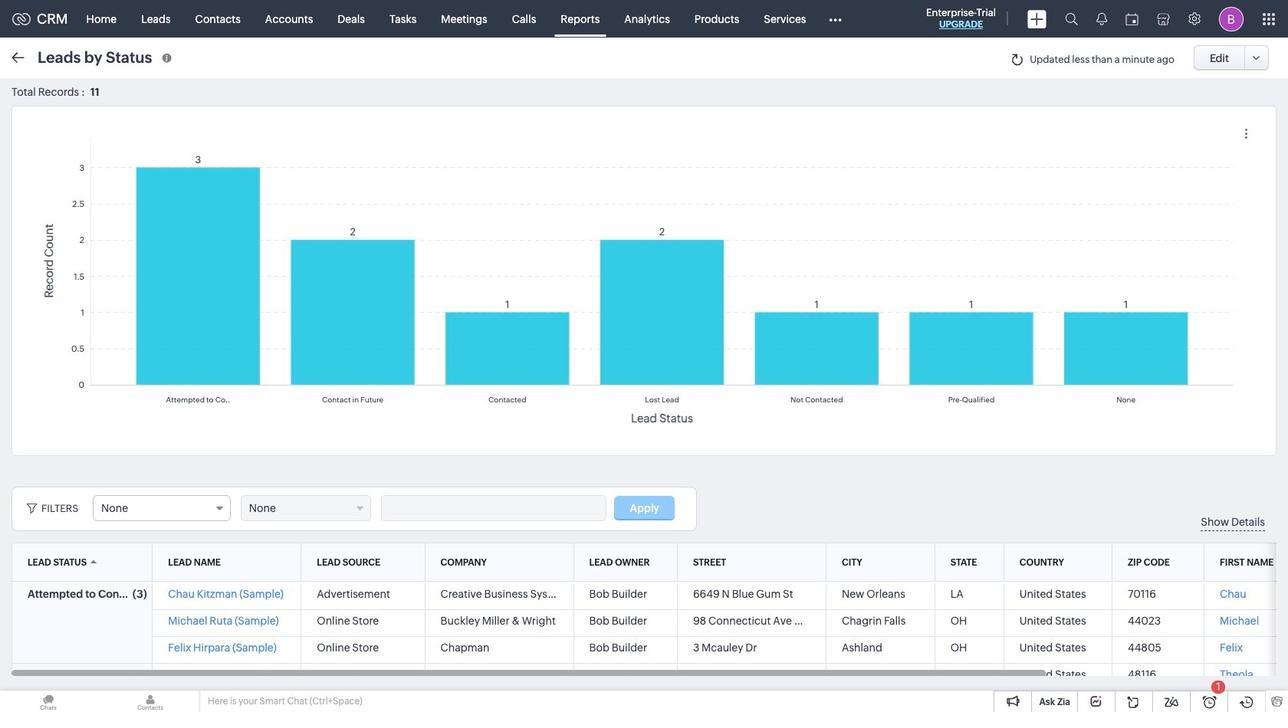 Task type: locate. For each thing, give the bounding box(es) containing it.
search image
[[1065, 12, 1078, 25]]

create menu element
[[1018, 0, 1056, 37]]

signals element
[[1087, 0, 1117, 38]]

contacts image
[[102, 691, 199, 712]]

None field
[[93, 495, 231, 521], [241, 495, 371, 521], [93, 495, 231, 521], [241, 495, 371, 521]]

profile element
[[1210, 0, 1253, 37]]

None text field
[[382, 496, 606, 521]]

Other Modules field
[[819, 7, 852, 31]]

create menu image
[[1028, 10, 1047, 28]]

calendar image
[[1126, 13, 1139, 25]]



Task type: vqa. For each thing, say whether or not it's contained in the screenshot.
row group
no



Task type: describe. For each thing, give the bounding box(es) containing it.
chats image
[[0, 691, 97, 712]]

search element
[[1056, 0, 1087, 38]]

signals image
[[1097, 12, 1107, 25]]

logo image
[[12, 13, 31, 25]]

profile image
[[1219, 7, 1244, 31]]



